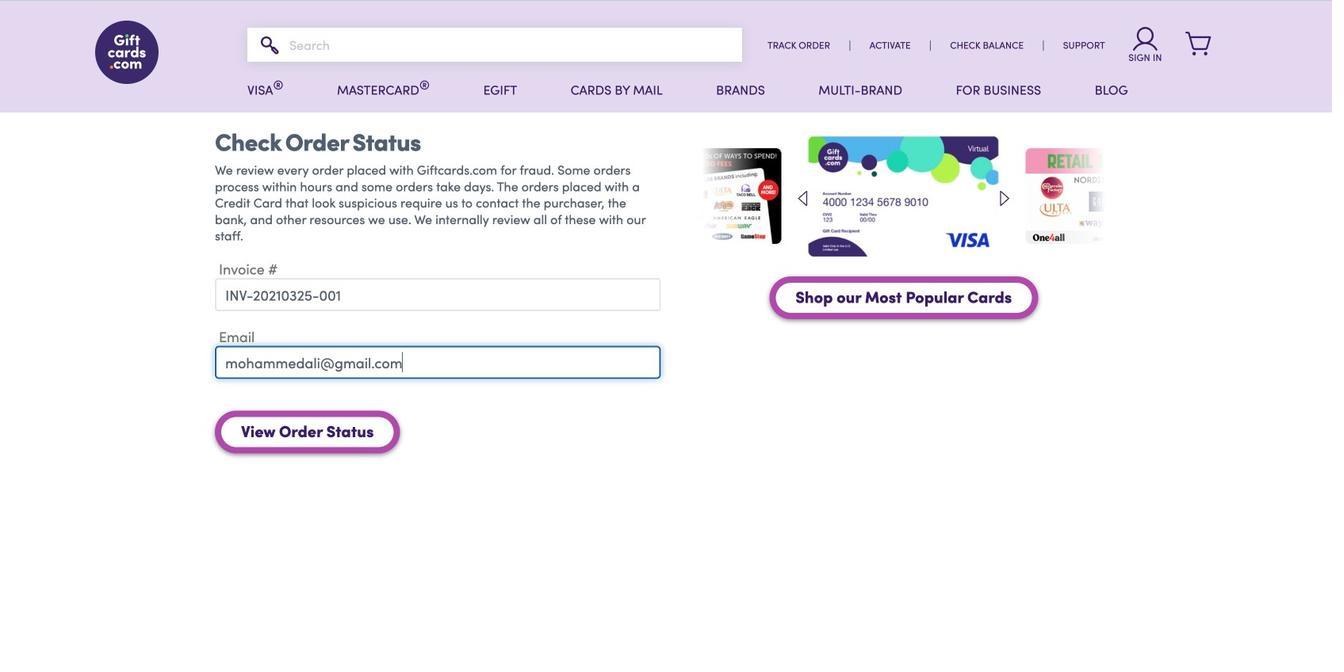 Task type: locate. For each thing, give the bounding box(es) containing it.
None search field
[[247, 28, 742, 62]]

Email email field
[[215, 346, 661, 379]]

Invoice # text field
[[215, 278, 661, 312]]



Task type: vqa. For each thing, say whether or not it's contained in the screenshot.
Invoice # text field
yes



Task type: describe. For each thing, give the bounding box(es) containing it.
Search for Gift Cards text field
[[288, 36, 734, 54]]

search bar field
[[247, 28, 742, 62]]



